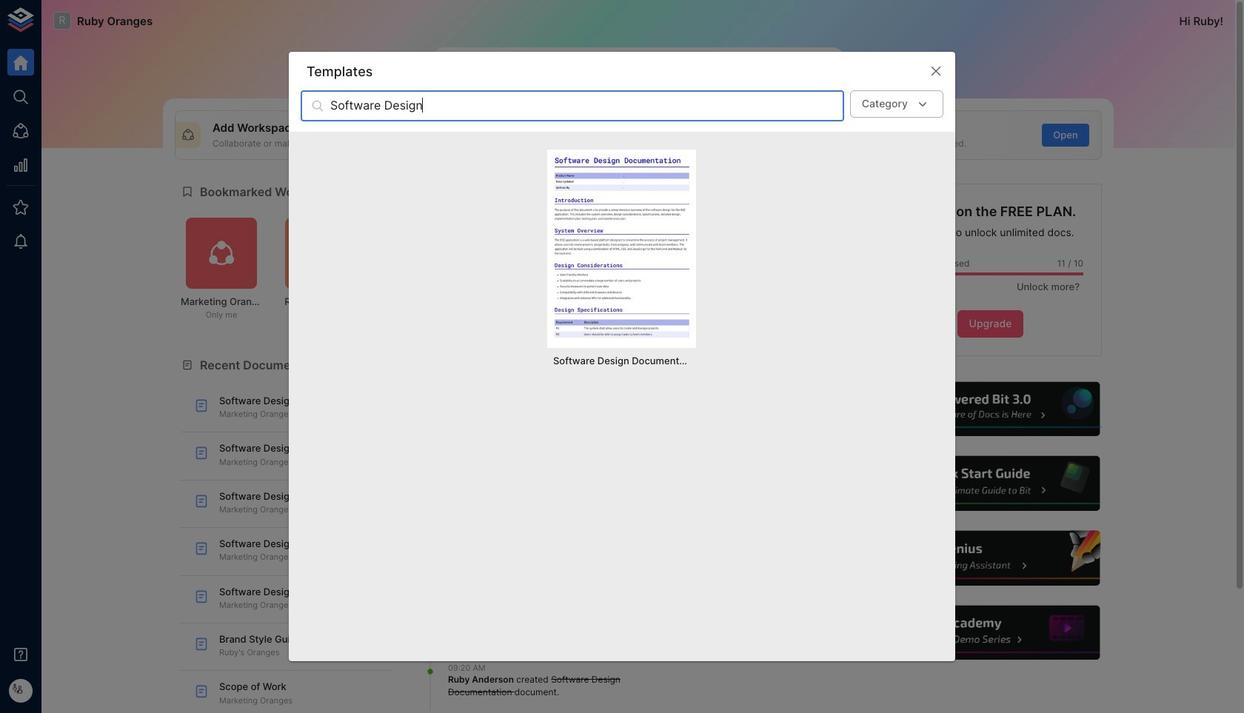 Task type: describe. For each thing, give the bounding box(es) containing it.
Search Templates... text field
[[330, 91, 845, 122]]

1 help image from the top
[[880, 380, 1103, 439]]

3 help image from the top
[[880, 529, 1103, 588]]



Task type: locate. For each thing, give the bounding box(es) containing it.
software design documentation image
[[554, 156, 691, 339]]

help image
[[880, 380, 1103, 439], [880, 455, 1103, 513], [880, 529, 1103, 588], [880, 604, 1103, 663]]

dialog
[[289, 52, 956, 661]]

2 help image from the top
[[880, 455, 1103, 513]]

4 help image from the top
[[880, 604, 1103, 663]]



Task type: vqa. For each thing, say whether or not it's contained in the screenshot.
Search Workspaces... text box
no



